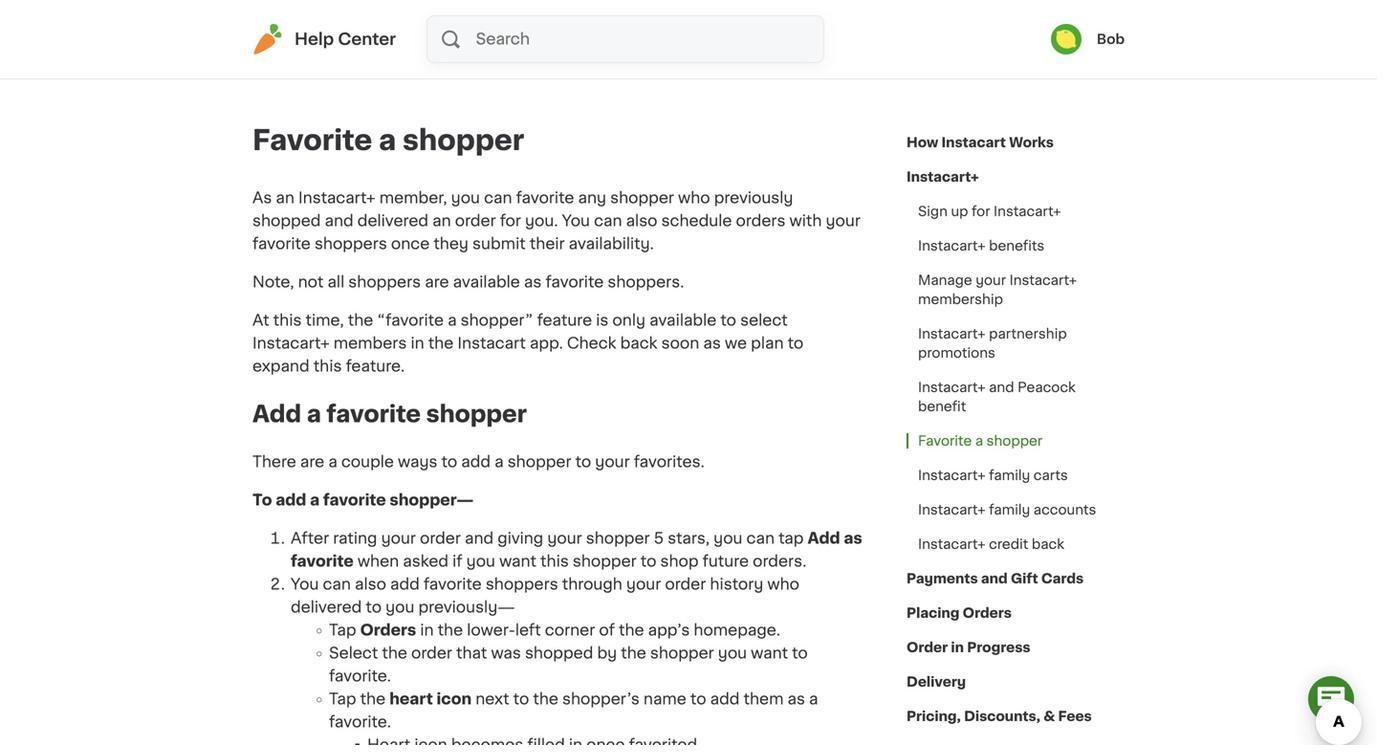 Task type: vqa. For each thing, say whether or not it's contained in the screenshot.
In
yes



Task type: locate. For each thing, give the bounding box(es) containing it.
0 horizontal spatial who
[[678, 190, 710, 206]]

order up submit
[[455, 213, 496, 229]]

you down 'homepage.'
[[718, 645, 747, 661]]

0 horizontal spatial you
[[291, 577, 319, 592]]

you down after
[[291, 577, 319, 592]]

asked
[[403, 554, 449, 569]]

want down 'homepage.'
[[751, 645, 788, 661]]

you up "they"
[[451, 190, 480, 206]]

favorite. down select
[[329, 668, 391, 684]]

note,
[[253, 275, 294, 290]]

0 vertical spatial family
[[989, 469, 1030, 482]]

2 vertical spatial shoppers
[[486, 577, 558, 592]]

who
[[678, 190, 710, 206], [767, 577, 800, 592]]

for right up
[[972, 205, 990, 218]]

add for a
[[253, 403, 301, 426]]

order
[[455, 213, 496, 229], [420, 531, 461, 546], [665, 577, 706, 592], [411, 645, 452, 661]]

0 horizontal spatial available
[[453, 275, 520, 290]]

1 vertical spatial want
[[751, 645, 788, 661]]

as left we at the top right
[[703, 336, 721, 351]]

as right "them"
[[788, 691, 805, 707]]

0 horizontal spatial an
[[276, 190, 295, 206]]

2 favorite. from the top
[[329, 714, 391, 730]]

instacart+
[[907, 170, 979, 184], [298, 190, 376, 206], [994, 205, 1061, 218], [918, 239, 986, 253], [1010, 274, 1077, 287], [918, 327, 986, 341], [253, 336, 330, 351], [918, 381, 986, 394], [918, 469, 986, 482], [918, 503, 986, 517], [918, 538, 986, 551]]

0 horizontal spatial want
[[499, 554, 537, 569]]

1 vertical spatial favorite.
[[329, 714, 391, 730]]

0 vertical spatial add
[[253, 403, 301, 426]]

0 vertical spatial orders
[[963, 606, 1012, 620]]

shopper down the app's
[[650, 645, 714, 661]]

expand
[[253, 359, 310, 374]]

back up cards
[[1032, 538, 1065, 551]]

your right with
[[826, 213, 861, 229]]

orders for tap
[[360, 623, 416, 638]]

1 family from the top
[[989, 469, 1030, 482]]

to right next
[[513, 691, 529, 707]]

favorite up the you. on the top left of the page
[[516, 190, 574, 206]]

how instacart works
[[907, 136, 1054, 149]]

1 horizontal spatial instacart
[[942, 136, 1006, 149]]

sign up for instacart+
[[918, 205, 1061, 218]]

0 horizontal spatial this
[[273, 313, 302, 328]]

favorite up feature
[[546, 275, 604, 290]]

favorite.
[[329, 668, 391, 684], [329, 714, 391, 730]]

instacart+ up instacart+ credit back
[[918, 503, 986, 517]]

tap down select
[[329, 691, 356, 707]]

orders inside tap orders in the lower-left corner of the app's homepage. select the order that was shopped by the shopper you want to favorite.
[[360, 623, 416, 638]]

for
[[972, 205, 990, 218], [500, 213, 521, 229]]

1 vertical spatial tap
[[329, 691, 356, 707]]

0 vertical spatial you
[[562, 213, 590, 229]]

1 vertical spatial orders
[[360, 623, 416, 638]]

placing orders link
[[907, 596, 1012, 630]]

Search search field
[[474, 16, 824, 62]]

instacart+ right as
[[298, 190, 376, 206]]

only
[[613, 313, 646, 328]]

favorite down after
[[291, 554, 354, 569]]

instacart
[[942, 136, 1006, 149], [458, 336, 526, 351]]

discounts,
[[964, 710, 1041, 723]]

1 horizontal spatial who
[[767, 577, 800, 592]]

benefits
[[989, 239, 1045, 253]]

family up credit
[[989, 503, 1030, 517]]

of
[[599, 623, 615, 638]]

0 vertical spatial in
[[411, 336, 424, 351]]

instacart+ up benefits
[[994, 205, 1061, 218]]

2 vertical spatial this
[[540, 554, 569, 569]]

a left couple
[[328, 454, 337, 469]]

instacart+ up "manage"
[[918, 239, 986, 253]]

0 vertical spatial favorite.
[[329, 668, 391, 684]]

0 vertical spatial want
[[499, 554, 537, 569]]

2 vertical spatial in
[[951, 641, 964, 654]]

1 vertical spatial family
[[989, 503, 1030, 517]]

are right there
[[300, 454, 324, 469]]

you
[[562, 213, 590, 229], [291, 577, 319, 592]]

1 horizontal spatial back
[[1032, 538, 1065, 551]]

1 horizontal spatial add
[[808, 531, 840, 546]]

1 vertical spatial who
[[767, 577, 800, 592]]

0 horizontal spatial instacart
[[458, 336, 526, 351]]

your inside the as an instacart+ member, you can favorite any shopper who previously shopped and delivered an order for you. you can also schedule orders with your favorite shoppers once they submit their availability.
[[826, 213, 861, 229]]

1 vertical spatial add
[[808, 531, 840, 546]]

a down expand
[[307, 403, 321, 426]]

add
[[253, 403, 301, 426], [808, 531, 840, 546]]

1 vertical spatial also
[[355, 577, 386, 592]]

next
[[476, 691, 509, 707]]

0 vertical spatial who
[[678, 190, 710, 206]]

1 horizontal spatial favorite
[[918, 434, 972, 448]]

1 vertical spatial in
[[420, 623, 434, 638]]

your up when at the left bottom
[[381, 531, 416, 546]]

you up future
[[714, 531, 743, 546]]

through
[[562, 577, 623, 592]]

can down rating
[[323, 577, 351, 592]]

shoppers.
[[608, 275, 684, 290]]

1 horizontal spatial you
[[562, 213, 590, 229]]

1 horizontal spatial this
[[313, 359, 342, 374]]

0 vertical spatial delivered
[[358, 213, 429, 229]]

this down time,
[[313, 359, 342, 374]]

shopped down as
[[253, 213, 321, 229]]

1 horizontal spatial for
[[972, 205, 990, 218]]

and down instacart+ partnership promotions
[[989, 381, 1014, 394]]

to down 5
[[641, 554, 657, 569]]

as
[[253, 190, 272, 206]]

available up soon
[[650, 313, 717, 328]]

and inside the as an instacart+ member, you can favorite any shopper who previously shopped and delivered an order for you. you can also schedule orders with your favorite shoppers once they submit their availability.
[[325, 213, 354, 229]]

instacart+ down favorite a shopper link
[[918, 469, 986, 482]]

for up submit
[[500, 213, 521, 229]]

submit
[[473, 236, 526, 252]]

favorite a shopper link
[[907, 424, 1054, 458]]

not
[[298, 275, 324, 290]]

this down after rating your order and giving your shopper 5 stars, you can tap
[[540, 554, 569, 569]]

the up members
[[348, 313, 373, 328]]

order inside tap orders in the lower-left corner of the app's homepage. select the order that was shopped by the shopper you want to favorite.
[[411, 645, 452, 661]]

shopper up after rating your order and giving your shopper 5 stars, you can tap
[[508, 454, 572, 469]]

order in progress
[[907, 641, 1031, 654]]

0 vertical spatial shoppers
[[315, 236, 387, 252]]

2 tap from the top
[[329, 691, 356, 707]]

shopped inside the as an instacart+ member, you can favorite any shopper who previously shopped and delivered an order for you. you can also schedule orders with your favorite shoppers once they submit their availability.
[[253, 213, 321, 229]]

instacart+ inside instacart+ family carts link
[[918, 469, 986, 482]]

delivered up once
[[358, 213, 429, 229]]

manage your instacart+ membership link
[[907, 263, 1125, 317]]

also inside you can also add favorite shoppers through your order history who delivered to you previously—
[[355, 577, 386, 592]]

instacart+ inside instacart+ partnership promotions
[[918, 327, 986, 341]]

as right the tap
[[844, 531, 863, 546]]

1 vertical spatial you
[[291, 577, 319, 592]]

shoppers down giving
[[486, 577, 558, 592]]

also up availability. at left
[[626, 213, 658, 229]]

1 vertical spatial are
[[300, 454, 324, 469]]

to down when at the left bottom
[[366, 600, 382, 615]]

1 vertical spatial shopped
[[525, 645, 593, 661]]

1 horizontal spatial orders
[[963, 606, 1012, 620]]

in right order
[[951, 641, 964, 654]]

0 horizontal spatial are
[[300, 454, 324, 469]]

you.
[[525, 213, 558, 229]]

order up asked
[[420, 531, 461, 546]]

instacart+ up sign
[[907, 170, 979, 184]]

instacart down shopper"
[[458, 336, 526, 351]]

1 vertical spatial available
[[650, 313, 717, 328]]

0 vertical spatial instacart
[[942, 136, 1006, 149]]

add inside add as favorite
[[808, 531, 840, 546]]

a down note, not all shoppers are available as favorite shoppers. at the left top of the page
[[448, 313, 457, 328]]

instacart+ partnership promotions
[[918, 327, 1067, 360]]

order
[[907, 641, 948, 654]]

0 horizontal spatial favorite
[[253, 127, 372, 154]]

membership
[[918, 293, 1003, 306]]

shoppers down once
[[348, 275, 421, 290]]

an up "they"
[[432, 213, 451, 229]]

bob
[[1097, 33, 1125, 46]]

you can also add favorite shoppers through your order history who delivered to you previously—
[[291, 577, 800, 615]]

delivered inside you can also add favorite shoppers through your order history who delivered to you previously—
[[291, 600, 362, 615]]

0 vertical spatial favorite a shopper
[[253, 127, 524, 154]]

instacart image
[[253, 24, 283, 55]]

instacart+ inside manage your instacart+ membership
[[1010, 274, 1077, 287]]

1 vertical spatial delivered
[[291, 600, 362, 615]]

you down any
[[562, 213, 590, 229]]

0 vertical spatial also
[[626, 213, 658, 229]]

in down previously— in the bottom of the page
[[420, 623, 434, 638]]

shoppers inside you can also add favorite shoppers through your order history who delivered to you previously—
[[486, 577, 558, 592]]

1 favorite. from the top
[[329, 668, 391, 684]]

orders.
[[753, 554, 807, 569]]

available
[[453, 275, 520, 290], [650, 313, 717, 328]]

to down orders.
[[792, 645, 808, 661]]

you inside the as an instacart+ member, you can favorite any shopper who previously shopped and delivered an order for you. you can also schedule orders with your favorite shoppers once they submit their availability.
[[562, 213, 590, 229]]

shopped
[[253, 213, 321, 229], [525, 645, 593, 661]]

favorite. down tap the heart icon
[[329, 714, 391, 730]]

by
[[597, 645, 617, 661]]

select
[[740, 313, 788, 328]]

1 horizontal spatial available
[[650, 313, 717, 328]]

an
[[276, 190, 295, 206], [432, 213, 451, 229]]

add for as
[[808, 531, 840, 546]]

1 horizontal spatial shopped
[[525, 645, 593, 661]]

order left that
[[411, 645, 452, 661]]

your inside you can also add favorite shoppers through your order history who delivered to you previously—
[[626, 577, 661, 592]]

1 vertical spatial instacart
[[458, 336, 526, 351]]

0 horizontal spatial orders
[[360, 623, 416, 638]]

can up availability. at left
[[594, 213, 622, 229]]

after rating your order and giving your shopper 5 stars, you can tap
[[291, 531, 808, 546]]

orders
[[736, 213, 786, 229]]

favorite a shopper inside favorite a shopper link
[[918, 434, 1043, 448]]

in down "favorite
[[411, 336, 424, 351]]

tap
[[329, 623, 356, 638], [329, 691, 356, 707]]

shopper—
[[390, 492, 474, 508]]

back
[[620, 336, 658, 351], [1032, 538, 1065, 551]]

you inside tap orders in the lower-left corner of the app's homepage. select the order that was shopped by the shopper you want to favorite.
[[718, 645, 747, 661]]

instacart up the instacart+ link
[[942, 136, 1006, 149]]

1 horizontal spatial an
[[432, 213, 451, 229]]

1 vertical spatial back
[[1032, 538, 1065, 551]]

instacart+ up payments
[[918, 538, 986, 551]]

1 horizontal spatial are
[[425, 275, 449, 290]]

0 vertical spatial are
[[425, 275, 449, 290]]

who up schedule
[[678, 190, 710, 206]]

who down orders.
[[767, 577, 800, 592]]

shopped down corner
[[525, 645, 593, 661]]

add left "them"
[[710, 691, 740, 707]]

rating
[[333, 531, 377, 546]]

to
[[721, 313, 737, 328], [788, 336, 804, 351], [441, 454, 457, 469], [575, 454, 591, 469], [641, 554, 657, 569], [366, 600, 382, 615], [792, 645, 808, 661], [513, 691, 529, 707], [691, 691, 706, 707]]

a up member,
[[379, 127, 396, 154]]

shopper right any
[[610, 190, 674, 206]]

instacart+ inside instacart+ and peacock benefit
[[918, 381, 986, 394]]

at this time, the "favorite a shopper" feature is only available to select instacart+ members in the instacart app. check back soon as we plan to expand this feature.
[[253, 313, 804, 374]]

1 horizontal spatial also
[[626, 213, 658, 229]]

0 vertical spatial back
[[620, 336, 658, 351]]

favorites.
[[634, 454, 705, 469]]

a right "them"
[[809, 691, 818, 707]]

instacart+ family accounts link
[[907, 493, 1108, 527]]

0 horizontal spatial also
[[355, 577, 386, 592]]

0 vertical spatial shopped
[[253, 213, 321, 229]]

orders down payments and gift cards link
[[963, 606, 1012, 620]]

you inside the as an instacart+ member, you can favorite any shopper who previously shopped and delivered an order for you. you can also schedule orders with your favorite shoppers once they submit their availability.
[[451, 190, 480, 206]]

1 horizontal spatial want
[[751, 645, 788, 661]]

to right ways
[[441, 454, 457, 469]]

bob link
[[1051, 24, 1125, 55]]

0 vertical spatial available
[[453, 275, 520, 290]]

1 vertical spatial favorite a shopper
[[918, 434, 1043, 448]]

help center link
[[253, 24, 396, 55]]

an right as
[[276, 190, 295, 206]]

this right at
[[273, 313, 302, 328]]

favorite a shopper
[[253, 127, 524, 154], [918, 434, 1043, 448]]

orders up select
[[360, 623, 416, 638]]

pricing,
[[907, 710, 961, 723]]

add right to
[[276, 492, 306, 508]]

instacart+ down benefits
[[1010, 274, 1077, 287]]

up
[[951, 205, 968, 218]]

availability.
[[569, 236, 654, 252]]

shopper's
[[562, 691, 640, 707]]

payments and gift cards
[[907, 572, 1084, 585]]

time,
[[306, 313, 344, 328]]

add inside next to the shopper's name to add them as a favorite.
[[710, 691, 740, 707]]

family for carts
[[989, 469, 1030, 482]]

you
[[451, 190, 480, 206], [714, 531, 743, 546], [466, 554, 495, 569], [386, 600, 415, 615], [718, 645, 747, 661]]

favorite down the benefit
[[918, 434, 972, 448]]

this
[[273, 313, 302, 328], [313, 359, 342, 374], [540, 554, 569, 569]]

0 horizontal spatial add
[[253, 403, 301, 426]]

1 tap from the top
[[329, 623, 356, 638]]

0 vertical spatial tap
[[329, 623, 356, 638]]

shopper left 5
[[586, 531, 650, 546]]

to inside tap orders in the lower-left corner of the app's homepage. select the order that was shopped by the shopper you want to favorite.
[[792, 645, 808, 661]]

promotions
[[918, 346, 996, 360]]

tap inside tap orders in the lower-left corner of the app's homepage. select the order that was shopped by the shopper you want to favorite.
[[329, 623, 356, 638]]

add right the tap
[[808, 531, 840, 546]]

the down "favorite
[[428, 336, 454, 351]]

to
[[253, 492, 272, 508]]

your inside manage your instacart+ membership
[[976, 274, 1006, 287]]

shoppers up all
[[315, 236, 387, 252]]

0 horizontal spatial back
[[620, 336, 658, 351]]

your down the instacart+ benefits link
[[976, 274, 1006, 287]]

1 vertical spatial an
[[432, 213, 451, 229]]

favorite. inside tap orders in the lower-left corner of the app's homepage. select the order that was shopped by the shopper you want to favorite.
[[329, 668, 391, 684]]

user avatar image
[[1051, 24, 1082, 55]]

if
[[453, 554, 463, 569]]

in inside at this time, the "favorite a shopper" feature is only available to select instacart+ members in the instacart app. check back soon as we plan to expand this feature.
[[411, 336, 424, 351]]

app's
[[648, 623, 690, 638]]

your
[[826, 213, 861, 229], [976, 274, 1006, 287], [595, 454, 630, 469], [381, 531, 416, 546], [547, 531, 582, 546], [626, 577, 661, 592]]

add right ways
[[461, 454, 491, 469]]

instacart+ up the benefit
[[918, 381, 986, 394]]

favorite inside add as favorite
[[291, 554, 354, 569]]

2 family from the top
[[989, 503, 1030, 517]]

can inside you can also add favorite shoppers through your order history who delivered to you previously—
[[323, 577, 351, 592]]

favorite
[[253, 127, 372, 154], [918, 434, 972, 448]]

shopper inside tap orders in the lower-left corner of the app's homepage. select the order that was shopped by the shopper you want to favorite.
[[650, 645, 714, 661]]

1 horizontal spatial favorite a shopper
[[918, 434, 1043, 448]]

delivery link
[[907, 665, 966, 699]]

0 horizontal spatial shopped
[[253, 213, 321, 229]]

are down "they"
[[425, 275, 449, 290]]

0 horizontal spatial for
[[500, 213, 521, 229]]

want down giving
[[499, 554, 537, 569]]

app.
[[530, 336, 563, 351]]

instacart+ family carts
[[918, 469, 1068, 482]]

tap for tap orders in the lower-left corner of the app's homepage. select the order that was shopped by the shopper you want to favorite.
[[329, 623, 356, 638]]

1 vertical spatial favorite
[[918, 434, 972, 448]]



Task type: describe. For each thing, give the bounding box(es) containing it.
them
[[744, 691, 784, 707]]

0 vertical spatial favorite
[[253, 127, 372, 154]]

a up after
[[310, 492, 320, 508]]

you inside you can also add favorite shoppers through your order history who delivered to you previously—
[[386, 600, 415, 615]]

was
[[491, 645, 521, 661]]

history
[[710, 577, 764, 592]]

the inside next to the shopper's name to add them as a favorite.
[[533, 691, 559, 707]]

soon
[[662, 336, 700, 351]]

cards
[[1042, 572, 1084, 585]]

&
[[1044, 710, 1055, 723]]

family for accounts
[[989, 503, 1030, 517]]

order inside the as an instacart+ member, you can favorite any shopper who previously shopped and delivered an order for you. you can also schedule orders with your favorite shoppers once they submit their availability.
[[455, 213, 496, 229]]

to up after rating your order and giving your shopper 5 stars, you can tap
[[575, 454, 591, 469]]

to inside you can also add favorite shoppers through your order history who delivered to you previously—
[[366, 600, 382, 615]]

plan
[[751, 336, 784, 351]]

0 vertical spatial this
[[273, 313, 302, 328]]

instacart+ family accounts
[[918, 503, 1097, 517]]

in inside tap orders in the lower-left corner of the app's homepage. select the order that was shopped by the shopper you want to favorite.
[[420, 623, 434, 638]]

manage
[[918, 274, 972, 287]]

sign up for instacart+ link
[[907, 194, 1073, 229]]

as down their
[[524, 275, 542, 290]]

schedule
[[662, 213, 732, 229]]

tap the heart icon
[[329, 691, 472, 707]]

credit
[[989, 538, 1029, 551]]

a inside favorite a shopper link
[[975, 434, 983, 448]]

add inside you can also add favorite shoppers through your order history who delivered to you previously—
[[390, 577, 420, 592]]

manage your instacart+ membership
[[918, 274, 1077, 306]]

name
[[644, 691, 687, 707]]

instacart+ and peacock benefit link
[[907, 370, 1125, 424]]

shopper up member,
[[403, 127, 524, 154]]

feature.
[[346, 359, 405, 374]]

shopper up instacart+ family carts link
[[987, 434, 1043, 448]]

select
[[329, 645, 378, 661]]

we
[[725, 336, 747, 351]]

placing orders
[[907, 606, 1012, 620]]

shop
[[660, 554, 699, 569]]

sign
[[918, 205, 948, 218]]

their
[[530, 236, 565, 252]]

also inside the as an instacart+ member, you can favorite any shopper who previously shopped and delivered an order for you. you can also schedule orders with your favorite shoppers once they submit their availability.
[[626, 213, 658, 229]]

delivered inside the as an instacart+ member, you can favorite any shopper who previously shopped and delivered an order for you. you can also schedule orders with your favorite shoppers once they submit their availability.
[[358, 213, 429, 229]]

favorite inside you can also add favorite shoppers through your order history who delivered to you previously—
[[424, 577, 482, 592]]

instacart+ credit back
[[918, 538, 1065, 551]]

as inside add as favorite
[[844, 531, 863, 546]]

note, not all shoppers are available as favorite shoppers.
[[253, 275, 684, 290]]

and left giving
[[465, 531, 494, 546]]

instacart+ inside instacart+ credit back link
[[918, 538, 986, 551]]

delivery
[[907, 675, 966, 689]]

accounts
[[1034, 503, 1097, 517]]

favorite up note,
[[253, 236, 311, 252]]

the down previously— in the bottom of the page
[[438, 623, 463, 638]]

check
[[567, 336, 617, 351]]

instacart+ inside the as an instacart+ member, you can favorite any shopper who previously shopped and delivered an order for you. you can also schedule orders with your favorite shoppers once they submit their availability.
[[298, 190, 376, 206]]

feature
[[537, 313, 592, 328]]

as inside at this time, the "favorite a shopper" feature is only available to select instacart+ members in the instacart app. check back soon as we plan to expand this feature.
[[703, 336, 721, 351]]

previously—
[[418, 600, 515, 615]]

couple
[[341, 454, 394, 469]]

who inside the as an instacart+ member, you can favorite any shopper who previously shopped and delivered an order for you. you can also schedule orders with your favorite shoppers once they submit their availability.
[[678, 190, 710, 206]]

and inside instacart+ and peacock benefit
[[989, 381, 1014, 394]]

fees
[[1058, 710, 1092, 723]]

shopper up through
[[573, 554, 637, 569]]

to right name
[[691, 691, 706, 707]]

there are a couple ways to add a shopper to your favorites.
[[253, 454, 705, 469]]

help
[[295, 31, 334, 47]]

favorite up rating
[[323, 492, 386, 508]]

help center
[[295, 31, 396, 47]]

previously
[[714, 190, 793, 206]]

order inside you can also add favorite shoppers through your order history who delivered to you previously—
[[665, 577, 706, 592]]

back inside at this time, the "favorite a shopper" feature is only available to select instacart+ members in the instacart app. check back soon as we plan to expand this feature.
[[620, 336, 658, 351]]

instacart+ and peacock benefit
[[918, 381, 1076, 413]]

benefit
[[918, 400, 966, 413]]

after
[[291, 531, 329, 546]]

tap for tap the heart icon
[[329, 691, 356, 707]]

tap orders in the lower-left corner of the app's homepage. select the order that was shopped by the shopper you want to favorite.
[[329, 623, 808, 684]]

to add a favorite shopper—
[[253, 492, 474, 508]]

when asked if you want this shopper to shop future orders.
[[354, 554, 807, 569]]

instacart+ link
[[907, 160, 979, 194]]

5
[[654, 531, 664, 546]]

your left favorites.
[[595, 454, 630, 469]]

for inside the as an instacart+ member, you can favorite any shopper who previously shopped and delivered an order for you. you can also schedule orders with your favorite shoppers once they submit their availability.
[[500, 213, 521, 229]]

the right select
[[382, 645, 407, 661]]

is
[[596, 313, 609, 328]]

a inside at this time, the "favorite a shopper" feature is only available to select instacart+ members in the instacart app. check back soon as we plan to expand this feature.
[[448, 313, 457, 328]]

shopped inside tap orders in the lower-left corner of the app's homepage. select the order that was shopped by the shopper you want to favorite.
[[525, 645, 593, 661]]

shopper inside the as an instacart+ member, you can favorite any shopper who previously shopped and delivered an order for you. you can also schedule orders with your favorite shoppers once they submit their availability.
[[610, 190, 674, 206]]

at
[[253, 313, 269, 328]]

corner
[[545, 623, 595, 638]]

next to the shopper's name to add them as a favorite.
[[329, 691, 818, 730]]

order in progress link
[[907, 630, 1031, 665]]

payments
[[907, 572, 978, 585]]

shopper up there are a couple ways to add a shopper to your favorites.
[[426, 403, 527, 426]]

instacart+ benefits
[[918, 239, 1045, 253]]

tap
[[779, 531, 804, 546]]

instacart+ inside sign up for instacart+ link
[[994, 205, 1061, 218]]

peacock
[[1018, 381, 1076, 394]]

they
[[434, 236, 469, 252]]

shoppers inside the as an instacart+ member, you can favorite any shopper who previously shopped and delivered an order for you. you can also schedule orders with your favorite shoppers once they submit their availability.
[[315, 236, 387, 252]]

lower-
[[467, 623, 515, 638]]

favorite. inside next to the shopper's name to add them as a favorite.
[[329, 714, 391, 730]]

want inside tap orders in the lower-left corner of the app's homepage. select the order that was shopped by the shopper you want to favorite.
[[751, 645, 788, 661]]

2 horizontal spatial this
[[540, 554, 569, 569]]

who inside you can also add favorite shoppers through your order history who delivered to you previously—
[[767, 577, 800, 592]]

the right of
[[619, 623, 644, 638]]

orders for placing
[[963, 606, 1012, 620]]

add as favorite
[[291, 531, 863, 569]]

payments and gift cards link
[[907, 561, 1084, 596]]

the right the by
[[621, 645, 646, 661]]

you inside you can also add favorite shoppers through your order history who delivered to you previously—
[[291, 577, 319, 592]]

the left heart
[[360, 691, 386, 707]]

a up giving
[[495, 454, 504, 469]]

favorite down feature.
[[327, 403, 421, 426]]

0 horizontal spatial favorite a shopper
[[253, 127, 524, 154]]

1 vertical spatial shoppers
[[348, 275, 421, 290]]

ways
[[398, 454, 438, 469]]

future
[[703, 554, 749, 569]]

progress
[[967, 641, 1031, 654]]

all
[[328, 275, 345, 290]]

can up submit
[[484, 190, 512, 206]]

1 vertical spatial this
[[313, 359, 342, 374]]

available inside at this time, the "favorite a shopper" feature is only available to select instacart+ members in the instacart app. check back soon as we plan to expand this feature.
[[650, 313, 717, 328]]

can up orders.
[[747, 531, 775, 546]]

gift
[[1011, 572, 1038, 585]]

as an instacart+ member, you can favorite any shopper who previously shopped and delivered an order for you. you can also schedule orders with your favorite shoppers once they submit their availability.
[[253, 190, 861, 252]]

heart
[[390, 691, 433, 707]]

once
[[391, 236, 430, 252]]

instacart inside at this time, the "favorite a shopper" feature is only available to select instacart+ members in the instacart app. check back soon as we plan to expand this feature.
[[458, 336, 526, 351]]

shopper"
[[461, 313, 533, 328]]

and left gift
[[981, 572, 1008, 585]]

you right if
[[466, 554, 495, 569]]

partnership
[[989, 327, 1067, 341]]

left
[[515, 623, 541, 638]]

carts
[[1034, 469, 1068, 482]]

a inside next to the shopper's name to add them as a favorite.
[[809, 691, 818, 707]]

when
[[358, 554, 399, 569]]

members
[[334, 336, 407, 351]]

as inside next to the shopper's name to add them as a favorite.
[[788, 691, 805, 707]]

to up we at the top right
[[721, 313, 737, 328]]

homepage.
[[694, 623, 780, 638]]

how instacart works link
[[907, 125, 1054, 160]]

0 vertical spatial an
[[276, 190, 295, 206]]

how
[[907, 136, 939, 149]]

icon
[[437, 691, 472, 707]]

giving
[[498, 531, 544, 546]]

instacart+ inside instacart+ family accounts link
[[918, 503, 986, 517]]

to right plan
[[788, 336, 804, 351]]

instacart+ inside at this time, the "favorite a shopper" feature is only available to select instacart+ members in the instacart app. check back soon as we plan to expand this feature.
[[253, 336, 330, 351]]

there
[[253, 454, 296, 469]]

your up when asked if you want this shopper to shop future orders.
[[547, 531, 582, 546]]

placing
[[907, 606, 960, 620]]



